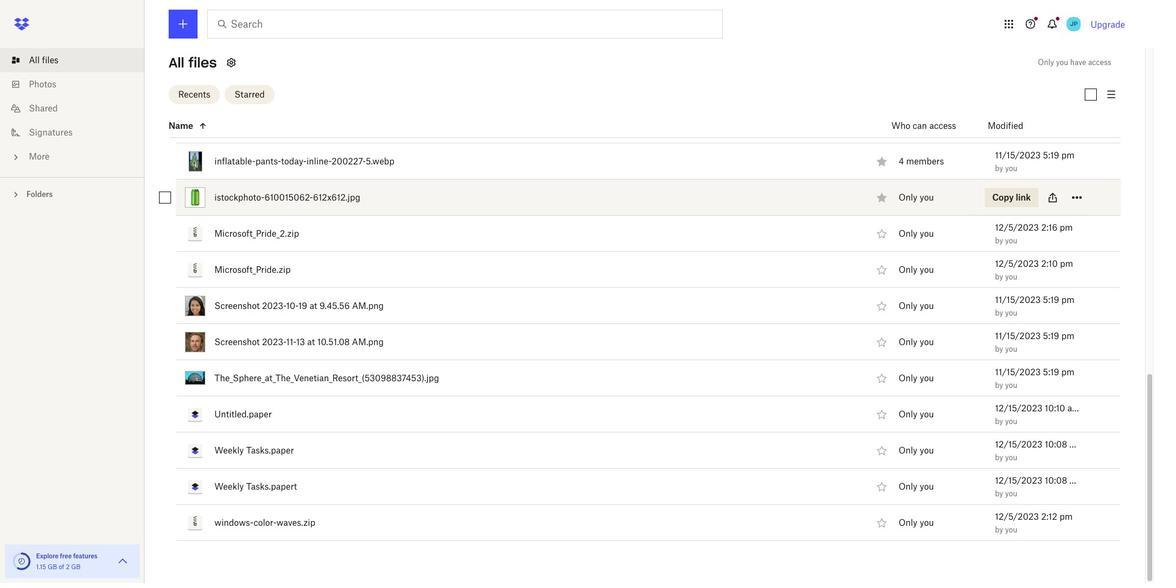 Task type: vqa. For each thing, say whether or not it's contained in the screenshot.


Task type: describe. For each thing, give the bounding box(es) containing it.
you inside 12/15/2023 10:10 am by you
[[1005, 417, 1018, 426]]

have
[[1070, 58, 1086, 67]]

the_sphere_at_the_venetian_resort_(53098837453).jpg
[[214, 373, 439, 383]]

today-
[[281, 156, 307, 166]]

only you for screenshot 2023-11-13 at 10.51.08 am.png
[[899, 337, 934, 347]]

by for windows-color-waves.zip
[[995, 525, 1003, 534]]

shared
[[29, 103, 58, 113]]

2:12
[[1041, 511, 1058, 521]]

9.45.56
[[320, 300, 350, 311]]

only for microsoft_pride.zip
[[899, 265, 918, 275]]

link
[[1016, 192, 1031, 202]]

12/5/2023 for 12/5/2023 2:16 pm
[[995, 222, 1039, 232]]

of
[[59, 563, 64, 571]]

weekly for weekly tasks.paper
[[214, 445, 244, 455]]

copy link button
[[985, 188, 1038, 207]]

quota usage element
[[12, 552, 31, 571]]

name microsoft_pride.zip, modified 12/5/2023 2:10 pm, element
[[149, 252, 1121, 288]]

name download (1).jpeg, modified 11/15/2023 5:19 pm, element
[[176, 71, 1121, 107]]

download (1).jpeg link
[[214, 82, 284, 96]]

windows-color-waves.zip link
[[214, 515, 315, 530]]

modified
[[988, 120, 1024, 130]]

name microsoft_pride_2.zip, modified 12/5/2023 2:16 pm, element
[[149, 216, 1121, 252]]

screenshot 2023-11-13 at 10.51.08 am.png link
[[214, 335, 384, 349]]

add to starred image inside name microsoft_pride.zip, modified 12/5/2023 2:10 pm, element
[[875, 262, 889, 277]]

only you button for windows-color-waves.zip
[[899, 516, 934, 530]]

inflatable-pants-today-inline-200227-5.webp link
[[214, 154, 394, 168]]

screenshot for screenshot 2023-10-19 at 9.45.56 am.png
[[214, 300, 260, 311]]

10:08 for weekly tasks.paper
[[1045, 439, 1067, 449]]

jp
[[1070, 20, 1078, 28]]

2023- for 11-
[[262, 336, 286, 347]]

12/15/2023 inside 12/15/2023 10:10 am by you
[[995, 403, 1043, 413]]

you inside 'name inflatable-pants-today-inline-200227-5.webp, modified 11/15/2023 5:19 pm,' 'element'
[[1005, 164, 1018, 173]]

only you inside name download.jpeg, modified 11/15/2023 5:19 pm, element
[[899, 120, 934, 130]]

add to starred image for waves.zip
[[875, 515, 889, 530]]

microsoft_pride_2.zip
[[214, 228, 299, 238]]

table containing download (1).jpeg
[[149, 0, 1121, 541]]

11/15/2023 for inflatable-pants-today-inline-200227-5.webp
[[995, 150, 1041, 160]]

only you for weekly tasks.papert
[[899, 481, 934, 492]]

name dev-build (1).zip, modified 12/5/2023 2:11 pm, element
[[176, 35, 1121, 71]]

10:08 for weekly tasks.papert
[[1045, 475, 1067, 485]]

by for microsoft_pride_2.zip
[[995, 236, 1003, 245]]

waves.zip
[[277, 517, 315, 527]]

windows-color-waves.zip
[[214, 517, 315, 527]]

at for 10.51.08
[[307, 336, 315, 347]]

12/5/2023 for 12/5/2023 2:12 pm
[[995, 511, 1039, 521]]

all files inside "list item"
[[29, 55, 59, 65]]

upgrade
[[1091, 19, 1125, 29]]

12/15/2023 for tasks.paper
[[995, 439, 1043, 449]]

signatures link
[[10, 120, 145, 145]]

by for weekly tasks.papert
[[995, 489, 1003, 498]]

name weekly tasks.papert, modified 12/15/2023 10:08 am, element
[[149, 469, 1121, 505]]

only for weekly tasks.paper
[[899, 445, 918, 456]]

only you button for microsoft_pride.zip
[[899, 263, 934, 277]]

istockphoto-610015062-612x612.jpg
[[214, 192, 360, 202]]

only you for microsoft_pride_2.zip
[[899, 228, 934, 239]]

files inside "list item"
[[42, 55, 59, 65]]

photos link
[[10, 72, 145, 96]]

starred button
[[225, 85, 274, 104]]

who
[[892, 120, 911, 130]]

only for the_sphere_at_the_venetian_resort_(53098837453).jpg
[[899, 373, 918, 383]]

/inflatable pants today inline 200227 5.webp image
[[188, 151, 202, 171]]

name untitled.paper, modified 12/15/2023 10:10 am, element
[[149, 396, 1121, 433]]

you inside the 12/5/2023 2:12 pm by you
[[1005, 525, 1018, 534]]

1 vertical spatial access
[[930, 120, 957, 130]]

only you for istockphoto-610015062-612x612.jpg
[[899, 192, 934, 203]]

1 horizontal spatial access
[[1088, 58, 1112, 67]]

by for microsoft_pride.zip
[[995, 272, 1003, 281]]

photos
[[29, 79, 56, 89]]

weekly for weekly tasks.papert
[[214, 481, 244, 491]]

1 gb from the left
[[48, 563, 57, 571]]

microsoft_pride.zip
[[214, 264, 291, 274]]

am.png for screenshot 2023-11-13 at 10.51.08 am.png
[[352, 336, 384, 347]]

5:19 for today-
[[1043, 150, 1059, 160]]

12/5/2023 for 12/5/2023 2:10 pm
[[995, 258, 1039, 268]]

pm for windows-color-waves.zip
[[1060, 511, 1073, 521]]

only you for untitled.paper
[[899, 409, 934, 419]]

pm for the_sphere_at_the_venetian_resort_(53098837453).jpg
[[1062, 367, 1075, 377]]

add to starred image for 12/15/2023 10:08 am
[[875, 479, 889, 494]]

only for microsoft_pride_2.zip
[[899, 228, 918, 239]]

12/5/2023 2:10 pm by you
[[995, 258, 1073, 281]]

list containing all files
[[0, 41, 145, 177]]

only you for weekly tasks.paper
[[899, 445, 934, 456]]

11/15/2023 for the_sphere_at_the_venetian_resort_(53098837453).jpg
[[995, 367, 1041, 377]]

explore free features 1.15 gb of 2 gb
[[36, 552, 98, 571]]

only you for microsoft_pride.zip
[[899, 265, 934, 275]]

download (1).jpeg
[[214, 83, 284, 94]]

recents
[[178, 89, 210, 99]]

10.51.08
[[317, 336, 350, 347]]

folders
[[27, 190, 53, 199]]

11/15/2023 5:19 pm by you for inflatable-pants-today-inline-200227-5.webp
[[995, 150, 1075, 173]]

by for istockphoto-610015062-612x612.jpg
[[995, 200, 1003, 209]]

4
[[899, 156, 904, 166]]

11/15/2023 for istockphoto-610015062-612x612.jpg
[[995, 186, 1041, 196]]

add to starred image for 10-
[[875, 299, 889, 313]]

/istockphoto 610015062 612x612.jpg image
[[185, 187, 205, 208]]

by for screenshot 2023-11-13 at 10.51.08 am.png
[[995, 344, 1003, 353]]

11/15/2023 5:19 pm by you for the_sphere_at_the_venetian_resort_(53098837453).jpg
[[995, 367, 1075, 389]]

only for screenshot 2023-10-19 at 9.45.56 am.png
[[899, 301, 918, 311]]

istockphoto-610015062-612x612.jpg link
[[214, 190, 360, 205]]

tasks.paper
[[246, 445, 294, 455]]

by inside name download.jpeg, modified 11/15/2023 5:19 pm, element
[[995, 127, 1003, 136]]

shared link
[[10, 96, 145, 120]]

name the_sphere_at_the_venetian_resort_(53098837453).jpg, modified 11/15/2023 5:19 pm, element
[[149, 360, 1121, 396]]

screenshot 2023-10-19 at 9.45.56 am.png
[[214, 300, 384, 311]]

all inside "list item"
[[29, 55, 40, 65]]

more image
[[10, 151, 22, 163]]

only you for the_sphere_at_the_venetian_resort_(53098837453).jpg
[[899, 373, 934, 383]]

(1).jpeg
[[256, 83, 284, 94]]

pants-
[[256, 156, 281, 166]]

1 horizontal spatial all files
[[169, 54, 217, 71]]

pm for screenshot 2023-11-13 at 10.51.08 am.png
[[1062, 330, 1075, 341]]

2023- for 10-
[[262, 300, 286, 311]]

folders button
[[0, 185, 145, 203]]

Search in folder "Dropbox" text field
[[231, 17, 698, 31]]

by for the_sphere_at_the_venetian_resort_(53098837453).jpg
[[995, 380, 1003, 389]]

all files link
[[10, 48, 145, 72]]

free
[[60, 552, 72, 560]]

you inside the "12/5/2023 2:10 pm by you"
[[1005, 272, 1018, 281]]

tasks.papert
[[246, 481, 297, 491]]

200227-
[[332, 156, 366, 166]]

windows-
[[214, 517, 254, 527]]

4 members
[[899, 156, 944, 166]]

1 horizontal spatial files
[[189, 54, 217, 71]]

starred
[[234, 89, 265, 99]]

only you button for weekly tasks.paper
[[899, 444, 934, 457]]

5.webp
[[366, 156, 394, 166]]

name istockphoto-610015062-612x612.jpg, modified 11/15/2023 5:19 pm, element
[[149, 180, 1121, 216]]



Task type: locate. For each thing, give the bounding box(es) containing it.
12/15/2023 10:10 am by you
[[995, 403, 1080, 426]]

10:08 up 2:12 at the right bottom
[[1045, 475, 1067, 485]]

all
[[169, 54, 184, 71], [29, 55, 40, 65]]

upgrade link
[[1091, 19, 1125, 29]]

untitled.paper
[[214, 409, 272, 419]]

12/15/2023 10:08 am by you inside name weekly tasks.paper, modified 12/15/2023 10:08 am, element
[[995, 439, 1082, 462]]

by inside the "12/5/2023 2:10 pm by you"
[[995, 272, 1003, 281]]

only you button inside name weekly tasks.papert, modified 12/15/2023 10:08 am, element
[[899, 480, 934, 494]]

only you button for the_sphere_at_the_venetian_resort_(53098837453).jpg
[[899, 372, 934, 385]]

1 11/15/2023 from the top
[[995, 114, 1041, 124]]

only you button inside name untitled.paper, modified 12/15/2023 10:10 am, element
[[899, 408, 934, 421]]

12/15/2023 10:08 am by you for weekly tasks.paper
[[995, 439, 1082, 462]]

1 vertical spatial remove from starred image
[[875, 190, 889, 205]]

12/15/2023 10:08 am by you
[[995, 439, 1082, 462], [995, 475, 1082, 498]]

2 by from the top
[[995, 164, 1003, 173]]

only you button inside 'name the_sphere_at_the_venetian_resort_(53098837453).jpg, modified 11/15/2023 5:19 pm,' element
[[899, 372, 934, 385]]

2 remove from starred image from the top
[[875, 190, 889, 205]]

1 vertical spatial am
[[1070, 439, 1082, 449]]

add to starred image for 11/15/2023 5:19 pm
[[875, 371, 889, 385]]

1 horizontal spatial all
[[169, 54, 184, 71]]

6 11/15/2023 5:19 pm by you from the top
[[995, 367, 1075, 389]]

access
[[1088, 58, 1112, 67], [930, 120, 957, 130]]

2:16
[[1041, 222, 1058, 232]]

name weekly tasks.paper, modified 12/15/2023 10:08 am, element
[[149, 433, 1121, 469]]

12/15/2023 up the 12/5/2023 2:12 pm by you
[[995, 475, 1043, 485]]

only you inside name microsoft_pride_2.zip, modified 12/5/2023 2:16 pm, element
[[899, 228, 934, 239]]

1 10:08 from the top
[[1045, 439, 1067, 449]]

7 by from the top
[[995, 344, 1003, 353]]

microsoft_pride_2.zip link
[[214, 226, 299, 241]]

color-
[[254, 517, 277, 527]]

signatures
[[29, 127, 73, 137]]

by inside 12/5/2023 2:16 pm by you
[[995, 236, 1003, 245]]

12/5/2023
[[995, 222, 1039, 232], [995, 258, 1039, 268], [995, 511, 1039, 521]]

am inside name weekly tasks.paper, modified 12/15/2023 10:08 am, element
[[1070, 439, 1082, 449]]

members
[[906, 156, 944, 166]]

only inside name weekly tasks.papert, modified 12/15/2023 10:08 am, element
[[899, 481, 918, 492]]

1 5:19 from the top
[[1043, 114, 1059, 124]]

1 vertical spatial 12/5/2023
[[995, 258, 1039, 268]]

3 only you button from the top
[[899, 227, 934, 240]]

recents button
[[169, 85, 220, 104]]

2 gb from the left
[[71, 563, 81, 571]]

name download.jpeg, modified 11/15/2023 5:19 pm, element
[[149, 107, 1121, 143]]

only you button for untitled.paper
[[899, 408, 934, 421]]

11/15/2023
[[995, 114, 1041, 124], [995, 150, 1041, 160], [995, 186, 1041, 196], [995, 294, 1041, 305], [995, 330, 1041, 341], [995, 367, 1041, 377]]

only inside name untitled.paper, modified 12/15/2023 10:10 am, element
[[899, 409, 918, 419]]

10 by from the top
[[995, 453, 1003, 462]]

2023-
[[262, 300, 286, 311], [262, 336, 286, 347]]

am up the 12/5/2023 2:12 pm by you
[[1070, 475, 1082, 485]]

only inside 'name the_sphere_at_the_venetian_resort_(53098837453).jpg, modified 11/15/2023 5:19 pm,' element
[[899, 373, 918, 383]]

by for weekly tasks.paper
[[995, 453, 1003, 462]]

only you inside name untitled.paper, modified 12/15/2023 10:10 am, element
[[899, 409, 934, 419]]

only you have access
[[1038, 58, 1112, 67]]

add to starred image for 12/15/2023 10:10 am
[[875, 407, 889, 421]]

add to starred image inside name weekly tasks.paper, modified 12/15/2023 10:08 am, element
[[875, 443, 889, 458]]

name screenshot 2023-10-19 at 9.45.56 am.png, modified 11/15/2023 5:19 pm, element
[[149, 288, 1121, 324]]

gb
[[48, 563, 57, 571], [71, 563, 81, 571]]

1 add to starred image from the top
[[875, 226, 889, 241]]

12/5/2023 inside the 12/5/2023 2:12 pm by you
[[995, 511, 1039, 521]]

screenshot 2023-10-19 at 9.45.56 am.png link
[[214, 299, 384, 313]]

7 only you from the top
[[899, 373, 934, 383]]

6 5:19 from the top
[[1043, 367, 1059, 377]]

inflatable-pants-today-inline-200227-5.webp
[[214, 156, 394, 166]]

only for weekly tasks.papert
[[899, 481, 918, 492]]

9 only you button from the top
[[899, 444, 934, 457]]

/screenshot 2023-10-19 at 9.45.56 am.png image
[[185, 296, 205, 316]]

19
[[298, 300, 307, 311]]

6 11/15/2023 from the top
[[995, 367, 1041, 377]]

6 only you from the top
[[899, 337, 934, 347]]

remove from starred image for only you
[[875, 190, 889, 205]]

2 12/15/2023 from the top
[[995, 439, 1043, 449]]

at right 19
[[310, 300, 317, 311]]

11/15/2023 5:19 pm by you inside name screenshot 2023-10-19 at 9.45.56 am.png, modified 11/15/2023 5:19 pm, element
[[995, 294, 1075, 317]]

am.png for screenshot 2023-10-19 at 9.45.56 am.png
[[352, 300, 384, 311]]

all files list item
[[0, 48, 145, 72]]

gb left the of at the bottom left of page
[[48, 563, 57, 571]]

1 vertical spatial weekly
[[214, 481, 244, 491]]

only you
[[899, 120, 934, 130], [899, 192, 934, 203], [899, 228, 934, 239], [899, 265, 934, 275], [899, 301, 934, 311], [899, 337, 934, 347], [899, 373, 934, 383], [899, 409, 934, 419], [899, 445, 934, 456], [899, 481, 934, 492], [899, 518, 934, 528]]

3 11/15/2023 5:19 pm by you from the top
[[995, 186, 1075, 209]]

1 vertical spatial 12/15/2023
[[995, 439, 1043, 449]]

screenshot
[[214, 300, 260, 311], [214, 336, 260, 347]]

screenshot down microsoft_pride.zip link
[[214, 300, 260, 311]]

weekly
[[214, 445, 244, 455], [214, 481, 244, 491]]

pm inside 'element'
[[1062, 150, 1075, 160]]

only you inside name screenshot 2023-11-13 at 10.51.08 am.png, modified 11/15/2023 5:19 pm, element
[[899, 337, 934, 347]]

12/15/2023 10:08 am by you for weekly tasks.papert
[[995, 475, 1082, 498]]

only inside name microsoft_pride.zip, modified 12/5/2023 2:10 pm, element
[[899, 265, 918, 275]]

am down 12/15/2023 10:10 am by you
[[1070, 439, 1082, 449]]

by inside name weekly tasks.papert, modified 12/15/2023 10:08 am, element
[[995, 489, 1003, 498]]

0 vertical spatial 10:08
[[1045, 439, 1067, 449]]

2 vertical spatial 12/5/2023
[[995, 511, 1039, 521]]

add to starred image inside name microsoft_pride_2.zip, modified 12/5/2023 2:16 pm, element
[[875, 226, 889, 241]]

10 only you from the top
[[899, 481, 934, 492]]

3 12/5/2023 from the top
[[995, 511, 1039, 521]]

weekly tasks.paper link
[[214, 443, 294, 458]]

1 vertical spatial 12/15/2023 10:08 am by you
[[995, 475, 1082, 498]]

2 11/15/2023 from the top
[[995, 150, 1041, 160]]

more
[[29, 151, 50, 161]]

all up recents
[[169, 54, 184, 71]]

0 vertical spatial am
[[1068, 403, 1080, 413]]

inflatable-
[[214, 156, 256, 166]]

weekly down untitled.paper link
[[214, 445, 244, 455]]

only you button inside name download.jpeg, modified 11/15/2023 5:19 pm, element
[[899, 119, 934, 132]]

11/15/2023 5:19 pm by you inside 'name the_sphere_at_the_venetian_resort_(53098837453).jpg, modified 11/15/2023 5:19 pm,' element
[[995, 367, 1075, 389]]

11/15/2023 5:19 pm by you inside 'name inflatable-pants-today-inline-200227-5.webp, modified 11/15/2023 5:19 pm,' 'element'
[[995, 150, 1075, 173]]

11/15/2023 5:19 pm by you for screenshot 2023-10-19 at 9.45.56 am.png
[[995, 294, 1075, 317]]

you inside 12/5/2023 2:16 pm by you
[[1005, 236, 1018, 245]]

2 add to starred image from the top
[[875, 299, 889, 313]]

3 11/15/2023 from the top
[[995, 186, 1041, 196]]

2023- left 19
[[262, 300, 286, 311]]

8 only you button from the top
[[899, 408, 934, 421]]

access right "can"
[[930, 120, 957, 130]]

files up photos
[[42, 55, 59, 65]]

am.png
[[352, 300, 384, 311], [352, 336, 384, 347]]

add to starred image inside 'name windows-color-waves.zip, modified 12/5/2023 2:12 pm,' 'element'
[[875, 515, 889, 530]]

you
[[1056, 58, 1069, 67], [920, 120, 934, 130], [1005, 127, 1018, 136], [1005, 164, 1018, 173], [920, 192, 934, 203], [1005, 200, 1018, 209], [920, 228, 934, 239], [1005, 236, 1018, 245], [920, 265, 934, 275], [1005, 272, 1018, 281], [920, 301, 934, 311], [1005, 308, 1018, 317], [920, 337, 934, 347], [1005, 344, 1018, 353], [920, 373, 934, 383], [1005, 380, 1018, 389], [920, 409, 934, 419], [1005, 417, 1018, 426], [920, 445, 934, 456], [1005, 453, 1018, 462], [920, 481, 934, 492], [1005, 489, 1018, 498], [920, 518, 934, 528], [1005, 525, 1018, 534]]

2 vertical spatial 12/15/2023
[[995, 475, 1043, 485]]

only you inside 'name windows-color-waves.zip, modified 12/5/2023 2:12 pm,' 'element'
[[899, 518, 934, 528]]

jp button
[[1064, 14, 1084, 34]]

12/5/2023 inside the "12/5/2023 2:10 pm by you"
[[995, 258, 1039, 268]]

by inside 'name the_sphere_at_the_venetian_resort_(53098837453).jpg, modified 11/15/2023 5:19 pm,' element
[[995, 380, 1003, 389]]

2 11/15/2023 5:19 pm by you from the top
[[995, 150, 1075, 173]]

2 2023- from the top
[[262, 336, 286, 347]]

am inside name weekly tasks.papert, modified 12/15/2023 10:08 am, element
[[1070, 475, 1082, 485]]

1 vertical spatial screenshot
[[214, 336, 260, 347]]

only for screenshot 2023-11-13 at 10.51.08 am.png
[[899, 337, 918, 347]]

1 by from the top
[[995, 127, 1003, 136]]

1 add to starred image from the top
[[875, 262, 889, 277]]

11/15/2023 5:19 pm by you for istockphoto-610015062-612x612.jpg
[[995, 186, 1075, 209]]

0 horizontal spatial files
[[42, 55, 59, 65]]

only you inside 'name the_sphere_at_the_venetian_resort_(53098837453).jpg, modified 11/15/2023 5:19 pm,' element
[[899, 373, 934, 383]]

2 add to starred image from the top
[[875, 371, 889, 385]]

at right 13
[[307, 336, 315, 347]]

screenshot right the /screenshot 2023-11-13 at 10.51.08 am.png image
[[214, 336, 260, 347]]

0 vertical spatial 12/15/2023 10:08 am by you
[[995, 439, 1082, 462]]

remove from starred image inside name istockphoto-610015062-612x612.jpg, modified 11/15/2023 5:19 pm, element
[[875, 190, 889, 205]]

explore
[[36, 552, 59, 560]]

2 am.png from the top
[[352, 336, 384, 347]]

screenshot for screenshot 2023-11-13 at 10.51.08 am.png
[[214, 336, 260, 347]]

4 by from the top
[[995, 236, 1003, 245]]

files
[[189, 54, 217, 71], [42, 55, 59, 65]]

11 only you from the top
[[899, 518, 934, 528]]

12/5/2023 left the 2:10 on the top
[[995, 258, 1039, 268]]

only
[[1038, 58, 1054, 67], [899, 120, 918, 130], [899, 192, 918, 203], [899, 228, 918, 239], [899, 265, 918, 275], [899, 301, 918, 311], [899, 337, 918, 347], [899, 373, 918, 383], [899, 409, 918, 419], [899, 445, 918, 456], [899, 481, 918, 492], [899, 518, 918, 528]]

4 5:19 from the top
[[1043, 294, 1059, 305]]

2023- left 13
[[262, 336, 286, 347]]

5 5:19 from the top
[[1043, 330, 1059, 341]]

screenshot 2023-11-13 at 10.51.08 am.png
[[214, 336, 384, 347]]

by inside name screenshot 2023-10-19 at 9.45.56 am.png, modified 11/15/2023 5:19 pm, element
[[995, 308, 1003, 317]]

11 by from the top
[[995, 489, 1003, 498]]

name button
[[169, 118, 862, 133]]

2 screenshot from the top
[[214, 336, 260, 347]]

11/15/2023 5:19 pm by you inside name screenshot 2023-11-13 at 10.51.08 am.png, modified 11/15/2023 5:19 pm, element
[[995, 330, 1075, 353]]

name windows-color-waves.zip, modified 12/5/2023 2:12 pm, element
[[149, 505, 1121, 541]]

/the_sphere_at_the_venetian_resort_(53098837453).jpg image
[[185, 371, 205, 385]]

name
[[169, 120, 193, 130]]

1 vertical spatial 10:08
[[1045, 475, 1067, 485]]

at for 9.45.56
[[310, 300, 317, 311]]

1.15
[[36, 563, 46, 571]]

only you button inside name microsoft_pride.zip, modified 12/5/2023 2:10 pm, element
[[899, 263, 934, 277]]

5:19 inside 'element'
[[1043, 150, 1059, 160]]

remove from starred image for 4 members
[[875, 154, 889, 168]]

microsoft_pride.zip link
[[214, 262, 291, 277]]

8 by from the top
[[995, 380, 1003, 389]]

only inside name screenshot 2023-10-19 at 9.45.56 am.png, modified 11/15/2023 5:19 pm, element
[[899, 301, 918, 311]]

the_sphere_at_the_venetian_resort_(53098837453).jpg link
[[214, 371, 439, 385]]

0 vertical spatial 12/5/2023
[[995, 222, 1039, 232]]

612x612.jpg
[[313, 192, 360, 202]]

only you button inside name weekly tasks.paper, modified 12/15/2023 10:08 am, element
[[899, 444, 934, 457]]

by for screenshot 2023-10-19 at 9.45.56 am.png
[[995, 308, 1003, 317]]

all up photos
[[29, 55, 40, 65]]

only you inside name microsoft_pride.zip, modified 12/5/2023 2:10 pm, element
[[899, 265, 934, 275]]

by inside name screenshot 2023-11-13 at 10.51.08 am.png, modified 11/15/2023 5:19 pm, element
[[995, 344, 1003, 353]]

by for inflatable-pants-today-inline-200227-5.webp
[[995, 164, 1003, 173]]

12/15/2023 10:08 am by you down 12/15/2023 10:10 am by you
[[995, 439, 1082, 462]]

add to starred image inside name weekly tasks.papert, modified 12/15/2023 10:08 am, element
[[875, 479, 889, 494]]

12/15/2023 10:08 am by you inside name weekly tasks.papert, modified 12/15/2023 10:08 am, element
[[995, 475, 1082, 498]]

5 11/15/2023 from the top
[[995, 330, 1041, 341]]

gb right 2
[[71, 563, 81, 571]]

pm for istockphoto-610015062-612x612.jpg
[[1062, 186, 1075, 196]]

11/15/2023 5:19 pm by you for screenshot 2023-11-13 at 10.51.08 am.png
[[995, 330, 1075, 353]]

0 vertical spatial screenshot
[[214, 300, 260, 311]]

add to starred image for 12/5/2023 2:16 pm
[[875, 226, 889, 241]]

0 horizontal spatial gb
[[48, 563, 57, 571]]

3 5:19 from the top
[[1043, 186, 1059, 196]]

5 only you from the top
[[899, 301, 934, 311]]

who can access
[[892, 120, 957, 130]]

10:10
[[1045, 403, 1065, 413]]

4 only you from the top
[[899, 265, 934, 275]]

4 members button
[[899, 155, 944, 168]]

5 add to starred image from the top
[[875, 515, 889, 530]]

5:19 for 10-
[[1043, 294, 1059, 305]]

files up /download (1).jpeg image
[[189, 54, 217, 71]]

features
[[73, 552, 98, 560]]

1 vertical spatial at
[[307, 336, 315, 347]]

weekly tasks.papert link
[[214, 479, 297, 494]]

1 am.png from the top
[[352, 300, 384, 311]]

only you for windows-color-waves.zip
[[899, 518, 934, 528]]

pm
[[1062, 114, 1075, 124], [1062, 150, 1075, 160], [1062, 186, 1075, 196], [1060, 222, 1073, 232], [1060, 258, 1073, 268], [1062, 294, 1075, 305], [1062, 330, 1075, 341], [1062, 367, 1075, 377], [1060, 511, 1073, 521]]

2 only you from the top
[[899, 192, 934, 203]]

am right 10:10
[[1068, 403, 1080, 413]]

12/5/2023 2:12 pm by you
[[995, 511, 1073, 534]]

only you button inside name screenshot 2023-10-19 at 9.45.56 am.png, modified 11/15/2023 5:19 pm, element
[[899, 300, 934, 313]]

only you button for screenshot 2023-11-13 at 10.51.08 am.png
[[899, 336, 934, 349]]

9 by from the top
[[995, 417, 1003, 426]]

name screenshot 2023-11-13 at 10.51.08 am.png, modified 11/15/2023 5:19 pm, element
[[149, 324, 1121, 360]]

12/5/2023 left 2:12 at the right bottom
[[995, 511, 1039, 521]]

13
[[296, 336, 305, 347]]

2 10:08 from the top
[[1045, 475, 1067, 485]]

5:19 for 612x612.jpg
[[1043, 186, 1059, 196]]

4 add to starred image from the top
[[875, 479, 889, 494]]

only you inside name istockphoto-610015062-612x612.jpg, modified 11/15/2023 5:19 pm, element
[[899, 192, 934, 203]]

add to starred image inside name screenshot 2023-11-13 at 10.51.08 am.png, modified 11/15/2023 5:19 pm, element
[[875, 335, 889, 349]]

pm for screenshot 2023-10-19 at 9.45.56 am.png
[[1062, 294, 1075, 305]]

by inside 'name inflatable-pants-today-inline-200227-5.webp, modified 11/15/2023 5:19 pm,' 'element'
[[995, 164, 1003, 173]]

11 only you button from the top
[[899, 516, 934, 530]]

only you button inside name screenshot 2023-11-13 at 10.51.08 am.png, modified 11/15/2023 5:19 pm, element
[[899, 336, 934, 349]]

2 12/5/2023 from the top
[[995, 258, 1039, 268]]

am.png right the 9.45.56
[[352, 300, 384, 311]]

0 vertical spatial am.png
[[352, 300, 384, 311]]

12 by from the top
[[995, 525, 1003, 534]]

only you inside name screenshot 2023-10-19 at 9.45.56 am.png, modified 11/15/2023 5:19 pm, element
[[899, 301, 934, 311]]

6 only you button from the top
[[899, 336, 934, 349]]

1 vertical spatial 2023-
[[262, 336, 286, 347]]

untitled.paper link
[[214, 407, 272, 421]]

7 only you button from the top
[[899, 372, 934, 385]]

only inside name download.jpeg, modified 11/15/2023 5:19 pm, element
[[899, 120, 918, 130]]

11/15/2023 inside 'element'
[[995, 150, 1041, 160]]

1 weekly from the top
[[214, 445, 244, 455]]

inline-
[[307, 156, 332, 166]]

5 only you button from the top
[[899, 300, 934, 313]]

3 add to starred image from the top
[[875, 407, 889, 421]]

0 horizontal spatial access
[[930, 120, 957, 130]]

add to starred image
[[875, 262, 889, 277], [875, 299, 889, 313], [875, 335, 889, 349], [875, 443, 889, 458], [875, 515, 889, 530]]

pm for microsoft_pride_2.zip
[[1060, 222, 1073, 232]]

/download.jpeg image
[[185, 115, 205, 135]]

by inside the 12/5/2023 2:12 pm by you
[[995, 525, 1003, 534]]

only inside name screenshot 2023-11-13 at 10.51.08 am.png, modified 11/15/2023 5:19 pm, element
[[899, 337, 918, 347]]

2 12/15/2023 10:08 am by you from the top
[[995, 475, 1082, 498]]

access right have
[[1088, 58, 1112, 67]]

2 vertical spatial am
[[1070, 475, 1082, 485]]

10 only you button from the top
[[899, 480, 934, 494]]

weekly up windows-
[[214, 481, 244, 491]]

pm for inflatable-pants-today-inline-200227-5.webp
[[1062, 150, 1075, 160]]

0 vertical spatial 12/15/2023
[[995, 403, 1043, 413]]

0 horizontal spatial all files
[[29, 55, 59, 65]]

by inside 12/15/2023 10:10 am by you
[[995, 417, 1003, 426]]

only for istockphoto-610015062-612x612.jpg
[[899, 192, 918, 203]]

copy link
[[992, 192, 1031, 202]]

6 by from the top
[[995, 308, 1003, 317]]

1 12/15/2023 10:08 am by you from the top
[[995, 439, 1082, 462]]

8 only you from the top
[[899, 409, 934, 419]]

am for tasks.papert
[[1070, 475, 1082, 485]]

0 vertical spatial access
[[1088, 58, 1112, 67]]

only you for screenshot 2023-10-19 at 9.45.56 am.png
[[899, 301, 934, 311]]

10:08 down 12/15/2023 10:10 am by you
[[1045, 439, 1067, 449]]

by inside name weekly tasks.paper, modified 12/15/2023 10:08 am, element
[[995, 453, 1003, 462]]

only inside name weekly tasks.paper, modified 12/15/2023 10:08 am, element
[[899, 445, 918, 456]]

am
[[1068, 403, 1080, 413], [1070, 439, 1082, 449], [1070, 475, 1082, 485]]

12/15/2023 for tasks.papert
[[995, 475, 1043, 485]]

9 only you from the top
[[899, 445, 934, 456]]

only you button for microsoft_pride_2.zip
[[899, 227, 934, 240]]

11/15/2023 for screenshot 2023-11-13 at 10.51.08 am.png
[[995, 330, 1041, 341]]

only inside 'name windows-color-waves.zip, modified 12/5/2023 2:12 pm,' 'element'
[[899, 518, 918, 528]]

modified button
[[988, 118, 1055, 133]]

11/15/2023 5:19 pm by you inside name istockphoto-610015062-612x612.jpg, modified 11/15/2023 5:19 pm, element
[[995, 186, 1075, 209]]

4 11/15/2023 5:19 pm by you from the top
[[995, 294, 1075, 317]]

1 12/15/2023 from the top
[[995, 403, 1043, 413]]

dropbox image
[[10, 12, 34, 36]]

am for tasks.paper
[[1070, 439, 1082, 449]]

0 vertical spatial remove from starred image
[[875, 154, 889, 168]]

/download (1).jpeg image
[[185, 79, 205, 99]]

pm inside the "12/5/2023 2:10 pm by you"
[[1060, 258, 1073, 268]]

only for windows-color-waves.zip
[[899, 518, 918, 528]]

only inside name microsoft_pride_2.zip, modified 12/5/2023 2:16 pm, element
[[899, 228, 918, 239]]

only you button for weekly tasks.papert
[[899, 480, 934, 494]]

2:10
[[1041, 258, 1058, 268]]

weekly tasks.paper
[[214, 445, 294, 455]]

pm for microsoft_pride.zip
[[1060, 258, 1073, 268]]

10-
[[286, 300, 298, 311]]

/screenshot 2023-11-13 at 10.51.08 am.png image
[[185, 332, 205, 352]]

5 by from the top
[[995, 272, 1003, 281]]

1 2023- from the top
[[262, 300, 286, 311]]

0 vertical spatial weekly
[[214, 445, 244, 455]]

only for untitled.paper
[[899, 409, 918, 419]]

weekly tasks.papert
[[214, 481, 297, 491]]

download
[[214, 83, 254, 94]]

11-
[[286, 336, 296, 347]]

all files
[[169, 54, 217, 71], [29, 55, 59, 65]]

11/15/2023 for screenshot 2023-10-19 at 9.45.56 am.png
[[995, 294, 1041, 305]]

3 by from the top
[[995, 200, 1003, 209]]

0 horizontal spatial all
[[29, 55, 40, 65]]

5:19 for 11-
[[1043, 330, 1059, 341]]

istockphoto-
[[214, 192, 265, 202]]

all files up /download (1).jpeg image
[[169, 54, 217, 71]]

1 horizontal spatial gb
[[71, 563, 81, 571]]

remove from starred image
[[875, 154, 889, 168], [875, 190, 889, 205]]

all files up photos
[[29, 55, 59, 65]]

1 remove from starred image from the top
[[875, 154, 889, 168]]

1 vertical spatial am.png
[[352, 336, 384, 347]]

12/15/2023 10:08 am by you up 2:12 at the right bottom
[[995, 475, 1082, 498]]

3 only you from the top
[[899, 228, 934, 239]]

12/15/2023 down 12/15/2023 10:10 am by you
[[995, 439, 1043, 449]]

copy
[[992, 192, 1014, 202]]

1 screenshot from the top
[[214, 300, 260, 311]]

list
[[0, 41, 145, 177]]

table
[[149, 0, 1121, 541]]

4 11/15/2023 from the top
[[995, 294, 1041, 305]]

add to starred image inside name untitled.paper, modified 12/15/2023 10:10 am, element
[[875, 407, 889, 421]]

pm inside the 12/5/2023 2:12 pm by you
[[1060, 511, 1073, 521]]

0 vertical spatial at
[[310, 300, 317, 311]]

only you button for istockphoto-610015062-612x612.jpg
[[899, 191, 934, 204]]

3 12/15/2023 from the top
[[995, 475, 1043, 485]]

4 only you button from the top
[[899, 263, 934, 277]]

610015062-
[[265, 192, 313, 202]]

12/5/2023 inside 12/5/2023 2:16 pm by you
[[995, 222, 1039, 232]]

only you inside name weekly tasks.papert, modified 12/15/2023 10:08 am, element
[[899, 481, 934, 492]]

12/5/2023 down copy link button at the right top
[[995, 222, 1039, 232]]

am inside 12/15/2023 10:10 am by you
[[1068, 403, 1080, 413]]

name inflatable-pants-today-inline-200227-5.webp, modified 11/15/2023 5:19 pm, element
[[149, 143, 1121, 180]]

2 weekly from the top
[[214, 481, 244, 491]]

only you inside name weekly tasks.paper, modified 12/15/2023 10:08 am, element
[[899, 445, 934, 456]]

1 12/5/2023 from the top
[[995, 222, 1039, 232]]

only you button for screenshot 2023-10-19 at 9.45.56 am.png
[[899, 300, 934, 313]]

only inside name istockphoto-610015062-612x612.jpg, modified 11/15/2023 5:19 pm, element
[[899, 192, 918, 203]]

add to starred image for 11-
[[875, 335, 889, 349]]

folder settings image
[[224, 55, 239, 70]]

12/15/2023 left 10:10
[[995, 403, 1043, 413]]

2 5:19 from the top
[[1043, 150, 1059, 160]]

by inside name istockphoto-610015062-612x612.jpg, modified 11/15/2023 5:19 pm, element
[[995, 200, 1003, 209]]

5 11/15/2023 5:19 pm by you from the top
[[995, 330, 1075, 353]]

1 only you from the top
[[899, 120, 934, 130]]

12/15/2023
[[995, 403, 1043, 413], [995, 439, 1043, 449], [995, 475, 1043, 485]]

4 add to starred image from the top
[[875, 443, 889, 458]]

12/5/2023 2:16 pm by you
[[995, 222, 1073, 245]]

add to starred image
[[875, 226, 889, 241], [875, 371, 889, 385], [875, 407, 889, 421], [875, 479, 889, 494]]

only you button inside name microsoft_pride_2.zip, modified 12/5/2023 2:16 pm, element
[[899, 227, 934, 240]]

2
[[66, 563, 70, 571]]

11/15/2023 5:19 pm by you inside name download.jpeg, modified 11/15/2023 5:19 pm, element
[[995, 114, 1075, 136]]

can
[[913, 120, 927, 130]]

only you button inside 'name windows-color-waves.zip, modified 12/5/2023 2:12 pm,' 'element'
[[899, 516, 934, 530]]

3 add to starred image from the top
[[875, 335, 889, 349]]

0 vertical spatial 2023-
[[262, 300, 286, 311]]

am.png right 10.51.08
[[352, 336, 384, 347]]

1 11/15/2023 5:19 pm by you from the top
[[995, 114, 1075, 136]]

2 only you button from the top
[[899, 191, 934, 204]]

pm inside 12/5/2023 2:16 pm by you
[[1060, 222, 1073, 232]]

1 only you button from the top
[[899, 119, 934, 132]]

by for untitled.paper
[[995, 417, 1003, 426]]

11/15/2023 5:19 pm by you
[[995, 114, 1075, 136], [995, 150, 1075, 173], [995, 186, 1075, 209], [995, 294, 1075, 317], [995, 330, 1075, 353], [995, 367, 1075, 389]]



